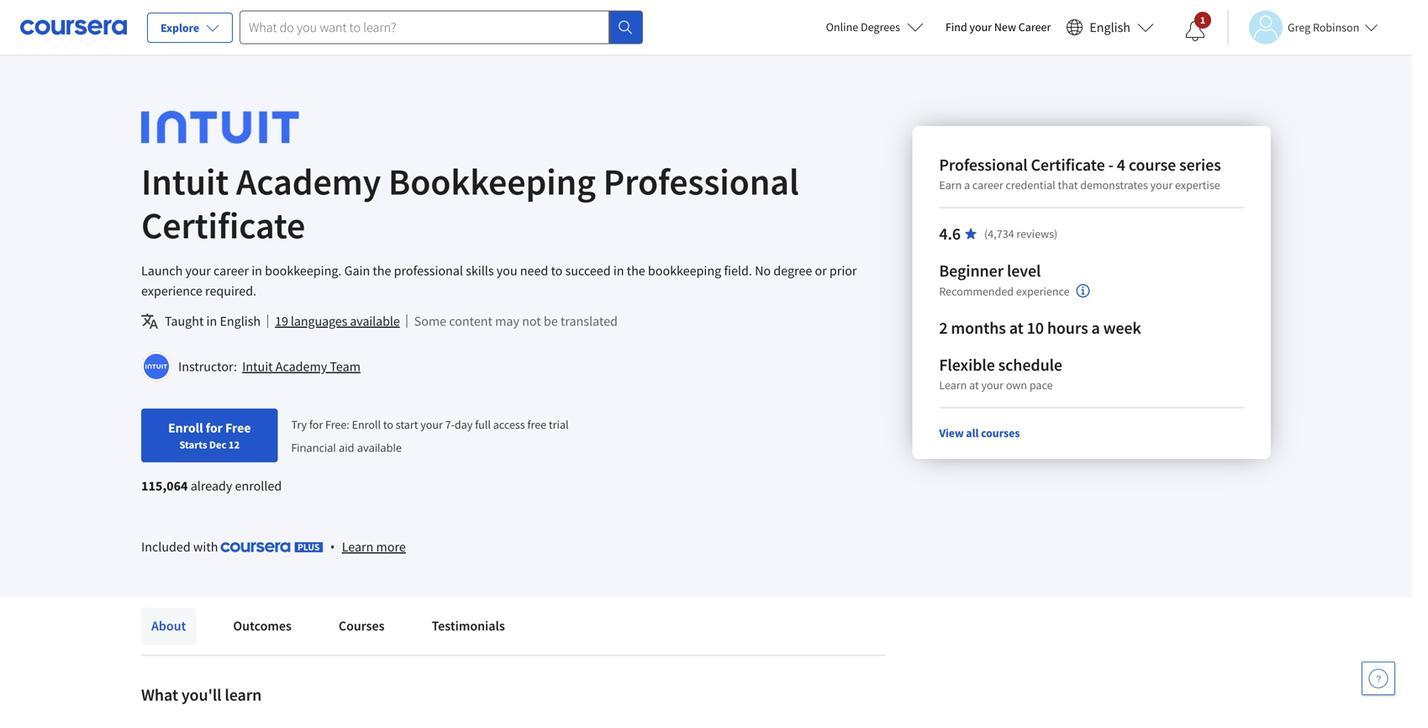 Task type: locate. For each thing, give the bounding box(es) containing it.
certificate inside professional certificate - 4 course series earn a career credential that demonstrates your expertise
[[1031, 154, 1106, 175]]

business essentials
[[319, 29, 413, 44]]

1 horizontal spatial certificate
[[1031, 154, 1106, 175]]

intuit academy bookkeeping professional certificate
[[141, 158, 799, 248]]

financial aid available button
[[291, 440, 402, 455]]

your left own
[[982, 378, 1004, 393]]

more
[[376, 539, 406, 555]]

greg robinson
[[1288, 20, 1360, 35]]

certificate up required.
[[141, 202, 305, 248]]

business right browse link
[[248, 29, 292, 44]]

0 horizontal spatial the
[[373, 262, 391, 279]]

not
[[522, 313, 541, 330]]

a right earn at right
[[965, 177, 971, 193]]

learn right •
[[342, 539, 374, 555]]

0 horizontal spatial experience
[[141, 283, 203, 299]]

beginner
[[940, 260, 1004, 281]]

to left "start"
[[383, 417, 394, 432]]

your right launch
[[185, 262, 211, 279]]

enroll right free:
[[352, 417, 381, 432]]

1 horizontal spatial experience
[[1017, 284, 1070, 299]]

business
[[248, 29, 292, 44], [319, 29, 362, 44]]

enroll
[[352, 417, 381, 432], [168, 420, 203, 436]]

1 horizontal spatial career
[[973, 177, 1004, 193]]

1 vertical spatial a
[[1092, 317, 1101, 338]]

professional inside intuit academy bookkeeping professional certificate
[[603, 158, 799, 205]]

all
[[966, 426, 979, 441]]

1 horizontal spatial english
[[1090, 19, 1131, 36]]

the right succeed
[[627, 262, 646, 279]]

no
[[755, 262, 771, 279]]

your inside try for free: enroll to start your 7-day full access free trial financial aid available
[[421, 417, 443, 432]]

0 vertical spatial intuit
[[141, 158, 229, 205]]

1 horizontal spatial to
[[551, 262, 563, 279]]

free:
[[325, 417, 350, 432]]

pace
[[1030, 378, 1053, 393]]

available down 'gain'
[[350, 313, 400, 330]]

learn down flexible
[[940, 378, 967, 393]]

0 horizontal spatial to
[[383, 417, 394, 432]]

at left 10 on the top right
[[1010, 317, 1024, 338]]

19 languages available
[[275, 313, 400, 330]]

your inside flexible schedule learn at your own pace
[[982, 378, 1004, 393]]

help center image
[[1369, 669, 1389, 689]]

intuit down "intuit" image
[[141, 158, 229, 205]]

for right try at the bottom of the page
[[309, 417, 323, 432]]

12
[[229, 438, 240, 452]]

online
[[826, 19, 859, 34]]

in up required.
[[252, 262, 262, 279]]

certificate inside intuit academy bookkeeping professional certificate
[[141, 202, 305, 248]]

0 horizontal spatial enroll
[[168, 420, 203, 436]]

1 horizontal spatial enroll
[[352, 417, 381, 432]]

learn
[[940, 378, 967, 393], [342, 539, 374, 555]]

about link
[[141, 608, 196, 645]]

course
[[1129, 154, 1177, 175]]

intuit academy team link
[[242, 358, 361, 375]]

experience down level
[[1017, 284, 1070, 299]]

0 vertical spatial learn
[[940, 378, 967, 393]]

enroll inside enroll for free starts dec 12
[[168, 420, 203, 436]]

may
[[495, 313, 520, 330]]

view all courses link
[[940, 426, 1020, 441]]

0 horizontal spatial at
[[970, 378, 979, 393]]

to
[[551, 262, 563, 279], [383, 417, 394, 432]]

0 horizontal spatial professional
[[603, 158, 799, 205]]

0 vertical spatial at
[[1010, 317, 1024, 338]]

0 horizontal spatial intuit
[[141, 158, 229, 205]]

1 vertical spatial academy
[[276, 358, 327, 375]]

find your new career
[[946, 19, 1051, 34]]

free
[[225, 420, 251, 436]]

0 horizontal spatial learn
[[342, 539, 374, 555]]

0 vertical spatial english
[[1090, 19, 1131, 36]]

0 horizontal spatial english
[[220, 313, 261, 330]]

None search field
[[240, 11, 643, 44]]

career
[[973, 177, 1004, 193], [214, 262, 249, 279]]

19
[[275, 313, 288, 330]]

your down course
[[1151, 177, 1173, 193]]

for
[[309, 417, 323, 432], [206, 420, 223, 436]]

english down required.
[[220, 313, 261, 330]]

0 vertical spatial academy
[[236, 158, 381, 205]]

1 vertical spatial at
[[970, 378, 979, 393]]

skills
[[466, 262, 494, 279]]

certificate up that
[[1031, 154, 1106, 175]]

career right earn at right
[[973, 177, 1004, 193]]

reviews)
[[1017, 226, 1058, 241]]

to inside launch your career in bookkeeping. gain the professional skills you need to succeed in the bookkeeping field. no degree or prior experience required.
[[551, 262, 563, 279]]

1 the from the left
[[373, 262, 391, 279]]

1 vertical spatial career
[[214, 262, 249, 279]]

0 vertical spatial career
[[973, 177, 1004, 193]]

available inside button
[[350, 313, 400, 330]]

your
[[970, 19, 992, 34], [1151, 177, 1173, 193], [185, 262, 211, 279], [982, 378, 1004, 393], [421, 417, 443, 432]]

business for business essentials
[[319, 29, 362, 44]]

a left 'week'
[[1092, 317, 1101, 338]]

included with
[[141, 538, 221, 555]]

you
[[497, 262, 518, 279]]

to inside try for free: enroll to start your 7-day full access free trial financial aid available
[[383, 417, 394, 432]]

1 horizontal spatial the
[[627, 262, 646, 279]]

business essentials link
[[312, 21, 420, 51]]

for up dec
[[206, 420, 223, 436]]

career up required.
[[214, 262, 249, 279]]

0 vertical spatial a
[[965, 177, 971, 193]]

2 business from the left
[[319, 29, 362, 44]]

to right need
[[551, 262, 563, 279]]

1 horizontal spatial business
[[319, 29, 362, 44]]

hours
[[1048, 317, 1089, 338]]

beginner level
[[940, 260, 1041, 281]]

degrees
[[861, 19, 901, 34]]

0 vertical spatial to
[[551, 262, 563, 279]]

experience
[[141, 283, 203, 299], [1017, 284, 1070, 299]]

for inside try for free: enroll to start your 7-day full access free trial financial aid available
[[309, 417, 323, 432]]

1 horizontal spatial for
[[309, 417, 323, 432]]

1 horizontal spatial learn
[[940, 378, 967, 393]]

translated
[[561, 313, 618, 330]]

recommended experience
[[940, 284, 1070, 299]]

your right find
[[970, 19, 992, 34]]

english button
[[1060, 0, 1161, 55]]

show notifications image
[[1186, 21, 1206, 41]]

financial
[[291, 440, 336, 455]]

certificate
[[1031, 154, 1106, 175], [141, 202, 305, 248]]

1 vertical spatial learn
[[342, 539, 374, 555]]

the right 'gain'
[[373, 262, 391, 279]]

1 vertical spatial to
[[383, 417, 394, 432]]

find your new career link
[[938, 17, 1060, 38]]

starts
[[179, 438, 207, 452]]

0 horizontal spatial for
[[206, 420, 223, 436]]

1 horizontal spatial intuit
[[242, 358, 273, 375]]

english right career on the top of page
[[1090, 19, 1131, 36]]

some
[[414, 313, 447, 330]]

0 horizontal spatial business
[[248, 29, 292, 44]]

available
[[350, 313, 400, 330], [357, 440, 402, 455]]

series
[[1180, 154, 1222, 175]]

0 horizontal spatial in
[[206, 313, 217, 330]]

(4,734
[[985, 226, 1015, 241]]

bookkeeping.
[[265, 262, 342, 279]]

0 horizontal spatial career
[[214, 262, 249, 279]]

in
[[252, 262, 262, 279], [614, 262, 624, 279], [206, 313, 217, 330]]

access
[[493, 417, 525, 432]]

1 vertical spatial certificate
[[141, 202, 305, 248]]

1 horizontal spatial professional
[[940, 154, 1028, 175]]

at
[[1010, 317, 1024, 338], [970, 378, 979, 393]]

the
[[373, 262, 391, 279], [627, 262, 646, 279]]

a
[[965, 177, 971, 193], [1092, 317, 1101, 338]]

115,064
[[141, 478, 188, 494]]

1 business from the left
[[248, 29, 292, 44]]

0 vertical spatial certificate
[[1031, 154, 1106, 175]]

earn
[[940, 177, 962, 193]]

included
[[141, 538, 191, 555]]

available right aid in the left of the page
[[357, 440, 402, 455]]

What do you want to learn? text field
[[240, 11, 610, 44]]

experience inside launch your career in bookkeeping. gain the professional skills you need to succeed in the bookkeeping field. no degree or prior experience required.
[[141, 283, 203, 299]]

enroll up starts
[[168, 420, 203, 436]]

intuit right instructor:
[[242, 358, 273, 375]]

enroll inside try for free: enroll to start your 7-day full access free trial financial aid available
[[352, 417, 381, 432]]

browse
[[185, 29, 221, 44]]

in right succeed
[[614, 262, 624, 279]]

months
[[951, 317, 1006, 338]]

free
[[528, 417, 547, 432]]

your left 7-
[[421, 417, 443, 432]]

field.
[[724, 262, 753, 279]]

0 horizontal spatial certificate
[[141, 202, 305, 248]]

bookkeeping
[[389, 158, 596, 205]]

0 horizontal spatial a
[[965, 177, 971, 193]]

experience down launch
[[141, 283, 203, 299]]

1 horizontal spatial in
[[252, 262, 262, 279]]

for inside enroll for free starts dec 12
[[206, 420, 223, 436]]

1 vertical spatial available
[[357, 440, 402, 455]]

in right taught
[[206, 313, 217, 330]]

0 vertical spatial available
[[350, 313, 400, 330]]

already
[[191, 478, 232, 494]]

business left essentials in the top of the page
[[319, 29, 362, 44]]

essentials
[[364, 29, 413, 44]]

4.6
[[940, 223, 961, 244]]

at down flexible
[[970, 378, 979, 393]]

1 vertical spatial intuit
[[242, 358, 273, 375]]



Task type: describe. For each thing, give the bounding box(es) containing it.
flexible schedule learn at your own pace
[[940, 354, 1063, 393]]

or
[[815, 262, 827, 279]]

professional inside professional certificate - 4 course series earn a career credential that demonstrates your expertise
[[940, 154, 1028, 175]]

learn
[[225, 685, 262, 706]]

career inside launch your career in bookkeeping. gain the professional skills you need to succeed in the bookkeeping field. no degree or prior experience required.
[[214, 262, 249, 279]]

team
[[330, 358, 361, 375]]

find
[[946, 19, 968, 34]]

courses
[[981, 426, 1020, 441]]

what you'll learn
[[141, 685, 262, 706]]

115,064 already enrolled
[[141, 478, 282, 494]]

testimonials
[[432, 618, 505, 634]]

credential
[[1006, 177, 1056, 193]]

business for business
[[248, 29, 292, 44]]

academy inside intuit academy bookkeeping professional certificate
[[236, 158, 381, 205]]

learn inside flexible schedule learn at your own pace
[[940, 378, 967, 393]]

flexible
[[940, 354, 995, 375]]

outcomes link
[[223, 608, 302, 645]]

learn inside • learn more
[[342, 539, 374, 555]]

intuit image
[[141, 108, 299, 146]]

online degrees
[[826, 19, 901, 34]]

online degrees button
[[813, 8, 938, 45]]

instructor:
[[178, 358, 237, 375]]

day
[[455, 417, 473, 432]]

bookkeeping
[[648, 262, 722, 279]]

recommended
[[940, 284, 1014, 299]]

languages
[[291, 313, 348, 330]]

1
[[1201, 13, 1206, 26]]

outcomes
[[233, 618, 292, 634]]

at inside flexible schedule learn at your own pace
[[970, 378, 979, 393]]

for for try
[[309, 417, 323, 432]]

robinson
[[1314, 20, 1360, 35]]

expertise
[[1176, 177, 1221, 193]]

career inside professional certificate - 4 course series earn a career credential that demonstrates your expertise
[[973, 177, 1004, 193]]

aid
[[339, 440, 354, 455]]

2 the from the left
[[627, 262, 646, 279]]

prior
[[830, 262, 857, 279]]

taught in english
[[165, 313, 261, 330]]

try
[[291, 417, 307, 432]]

enrolled
[[235, 478, 282, 494]]

own
[[1006, 378, 1028, 393]]

level
[[1007, 260, 1041, 281]]

taught
[[165, 313, 204, 330]]

2
[[940, 317, 948, 338]]

trial
[[549, 417, 569, 432]]

19 languages available button
[[275, 311, 400, 331]]

for for enroll
[[206, 420, 223, 436]]

explore
[[161, 20, 199, 35]]

your inside professional certificate - 4 course series earn a career credential that demonstrates your expertise
[[1151, 177, 1173, 193]]

dec
[[209, 438, 226, 452]]

your inside launch your career in bookkeeping. gain the professional skills you need to succeed in the bookkeeping field. no degree or prior experience required.
[[185, 262, 211, 279]]

schedule
[[999, 354, 1063, 375]]

• learn more
[[330, 538, 406, 556]]

need
[[520, 262, 549, 279]]

what
[[141, 685, 178, 706]]

career
[[1019, 19, 1051, 34]]

view all courses
[[940, 426, 1020, 441]]

10
[[1027, 317, 1044, 338]]

1 vertical spatial english
[[220, 313, 261, 330]]

available inside try for free: enroll to start your 7-day full access free trial financial aid available
[[357, 440, 402, 455]]

2 horizontal spatial in
[[614, 262, 624, 279]]

content
[[449, 313, 493, 330]]

2 months at 10 hours a week
[[940, 317, 1142, 338]]

professional
[[394, 262, 463, 279]]

explore button
[[147, 13, 233, 43]]

a inside professional certificate - 4 course series earn a career credential that demonstrates your expertise
[[965, 177, 971, 193]]

courses
[[339, 618, 385, 634]]

week
[[1104, 317, 1142, 338]]

english inside english button
[[1090, 19, 1131, 36]]

new
[[995, 19, 1017, 34]]

•
[[330, 538, 335, 556]]

gain
[[344, 262, 370, 279]]

view
[[940, 426, 964, 441]]

courses link
[[329, 608, 395, 645]]

launch
[[141, 262, 183, 279]]

1 horizontal spatial a
[[1092, 317, 1101, 338]]

try for free: enroll to start your 7-day full access free trial financial aid available
[[291, 417, 569, 455]]

1 horizontal spatial at
[[1010, 317, 1024, 338]]

that
[[1058, 177, 1078, 193]]

intuit inside intuit academy bookkeeping professional certificate
[[141, 158, 229, 205]]

information about difficulty level pre-requisites. image
[[1077, 284, 1090, 298]]

professional certificate - 4 course series earn a career credential that demonstrates your expertise
[[940, 154, 1222, 193]]

coursera plus image
[[221, 542, 323, 552]]

demonstrates
[[1081, 177, 1149, 193]]

with
[[193, 538, 218, 555]]

intuit academy team image
[[144, 354, 169, 379]]

required.
[[205, 283, 257, 299]]

learn more link
[[342, 537, 406, 557]]

home image
[[143, 29, 156, 43]]

browse link
[[178, 21, 228, 51]]

degree
[[774, 262, 813, 279]]

start
[[396, 417, 418, 432]]

coursera image
[[20, 14, 127, 41]]

(4,734 reviews)
[[985, 226, 1058, 241]]

be
[[544, 313, 558, 330]]

instructor: intuit academy team
[[178, 358, 361, 375]]

-
[[1109, 154, 1114, 175]]

you'll
[[182, 685, 222, 706]]

succeed
[[566, 262, 611, 279]]

some content may not be translated
[[414, 313, 618, 330]]



Task type: vqa. For each thing, say whether or not it's contained in the screenshot.
or on the right
yes



